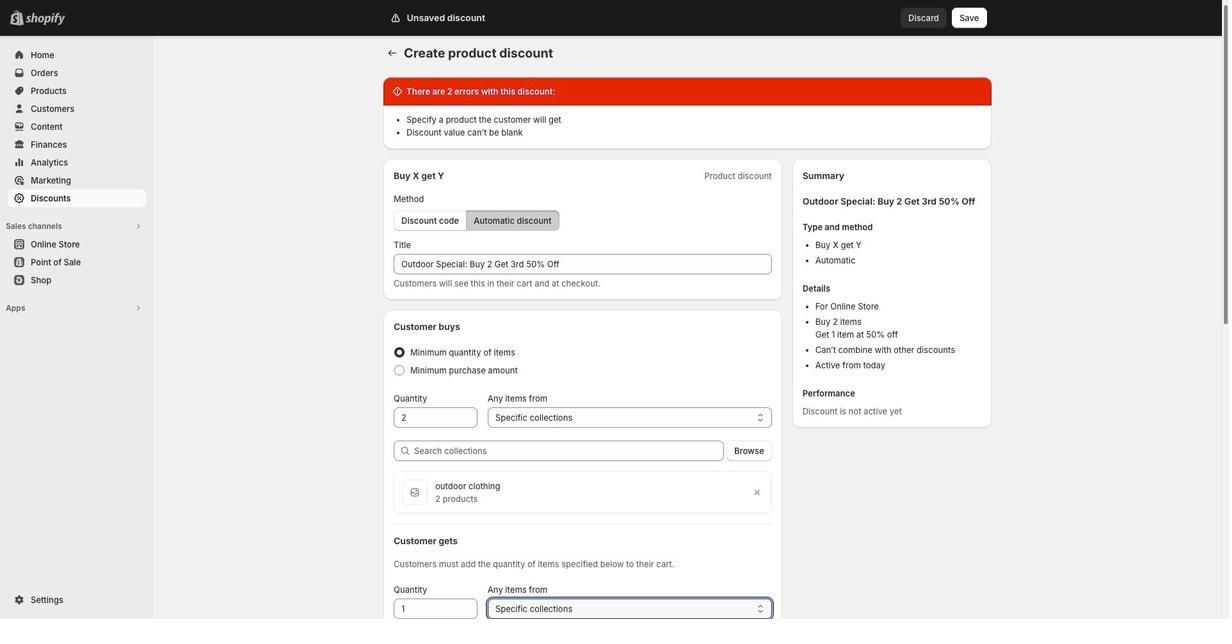 Task type: vqa. For each thing, say whether or not it's contained in the screenshot.
shopify image
yes



Task type: locate. For each thing, give the bounding box(es) containing it.
None text field
[[394, 254, 772, 275], [394, 408, 477, 428], [394, 254, 772, 275], [394, 408, 477, 428]]

shopify image
[[26, 13, 65, 26]]

Search collections text field
[[414, 441, 724, 462]]

None text field
[[394, 599, 477, 620]]



